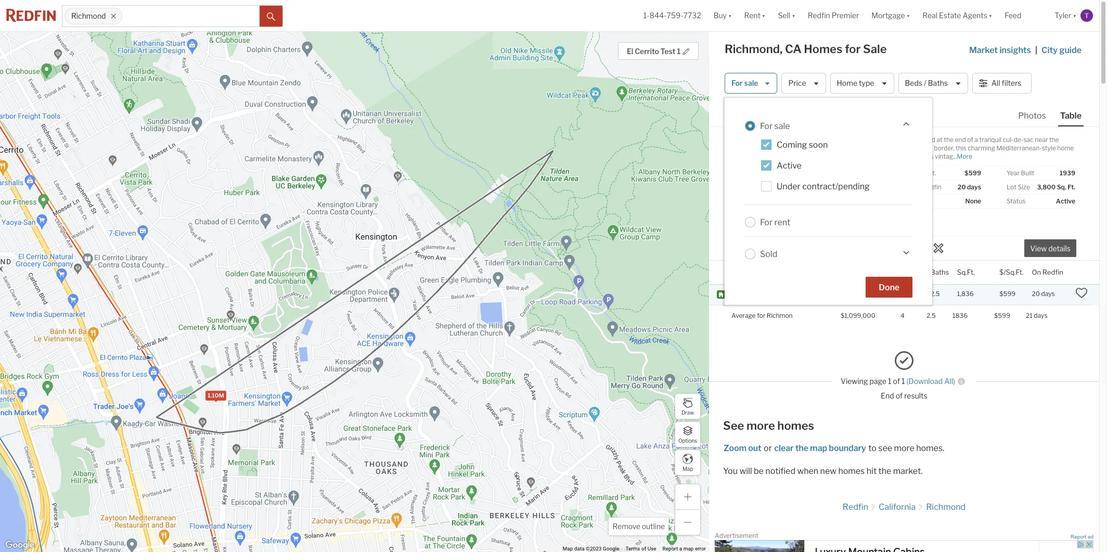 Task type: locate. For each thing, give the bounding box(es) containing it.
on inside button
[[1032, 268, 1041, 276]]

4
[[840, 230, 845, 239], [904, 290, 908, 298], [901, 312, 905, 319]]

▾ right mortgage
[[907, 11, 910, 20]]

dialog
[[725, 98, 932, 305]]

a left error
[[679, 546, 682, 552]]

for left sale
[[845, 42, 861, 56]]

1 horizontal spatial richmond
[[926, 502, 966, 512]]

premier
[[832, 11, 859, 20]]

city guide link
[[1042, 44, 1084, 57]]

3,800 sq. ft.
[[1037, 183, 1075, 191]]

active inside dialog
[[777, 161, 802, 171]]

for sale down richmond,
[[732, 79, 758, 88]]

report left ad
[[1071, 534, 1086, 539]]

sale inside button
[[744, 79, 758, 88]]

redfin down hit
[[843, 502, 868, 512]]

0 horizontal spatial for
[[757, 312, 765, 320]]

0 vertical spatial baths
[[928, 79, 948, 88]]

listing
[[732, 296, 748, 302]]

0 vertical spatial sale
[[744, 79, 758, 88]]

0 horizontal spatial sale
[[744, 79, 758, 88]]

you
[[723, 466, 738, 476]]

1 horizontal spatial a
[[975, 136, 978, 144]]

results
[[904, 391, 928, 400]]

home type
[[837, 79, 874, 88]]

sq.ft.
[[957, 268, 975, 276]]

6 ▾ from the left
[[1073, 11, 1077, 20]]

4 down contract/pending
[[840, 230, 845, 239]]

sell ▾ button
[[778, 0, 795, 31]]

tranquil
[[979, 136, 1002, 144]]

clear
[[774, 443, 794, 453]]

redfin down view details
[[1043, 268, 1063, 276]]

▾ inside real estate agents ▾ link
[[989, 11, 992, 20]]

agents
[[963, 11, 987, 20]]

1 vertical spatial on redfin
[[1032, 268, 1063, 276]]

table button
[[1058, 110, 1084, 126]]

remove outline
[[613, 522, 665, 531]]

0 horizontal spatial more
[[747, 419, 775, 432]]

redfin left premier
[[808, 11, 830, 20]]

zoom out button
[[723, 443, 762, 453]]

1 horizontal spatial map
[[810, 443, 827, 453]]

none
[[965, 197, 981, 205]]

for down richmond,
[[732, 79, 743, 88]]

geri
[[767, 296, 777, 302]]

1 horizontal spatial on
[[1032, 268, 1041, 276]]

homes left hit
[[838, 466, 865, 476]]

google image
[[3, 539, 37, 552]]

1 vertical spatial a
[[679, 546, 682, 552]]

0 vertical spatial homes
[[778, 419, 814, 432]]

$1,099,000 left 'done'
[[843, 290, 878, 298]]

▾ right rent in the top of the page
[[762, 11, 766, 20]]

0 vertical spatial active
[[777, 161, 802, 171]]

map left the data
[[563, 546, 573, 552]]

0 vertical spatial report
[[1071, 534, 1086, 539]]

redfin inside on redfin button
[[1043, 268, 1063, 276]]

data
[[574, 546, 585, 552]]

0 vertical spatial 20 days
[[958, 183, 981, 191]]

market
[[969, 45, 998, 55]]

0 vertical spatial 20
[[958, 183, 966, 191]]

redfin inside redfin premier button
[[808, 11, 830, 20]]

rent ▾ button
[[744, 0, 766, 31]]

0 horizontal spatial map
[[563, 546, 573, 552]]

google
[[603, 546, 619, 552]]

sale up coming
[[774, 121, 790, 131]]

when
[[797, 466, 819, 476]]

report right use
[[663, 546, 678, 552]]

for sale
[[732, 79, 758, 88], [760, 121, 790, 131]]

on redfin down view details
[[1032, 268, 1063, 276]]

1 horizontal spatial map
[[683, 465, 693, 472]]

baths right /
[[928, 79, 948, 88]]

more
[[747, 419, 775, 432], [894, 443, 915, 453]]

details
[[1048, 244, 1071, 253]]

1 vertical spatial $599
[[1000, 290, 1016, 298]]

1 horizontal spatial sale
[[774, 121, 790, 131]]

©2023
[[586, 546, 602, 552]]

▾ right agents on the top
[[989, 11, 992, 20]]

the right hit
[[879, 466, 891, 476]]

california
[[879, 502, 916, 512]]

1 vertical spatial homes
[[838, 466, 865, 476]]

tyler ▾
[[1055, 11, 1077, 20]]

4 right 'done'
[[904, 290, 908, 298]]

1 inside button
[[677, 47, 681, 56]]

days up none
[[967, 183, 981, 191]]

redfin premier button
[[802, 0, 865, 31]]

1 horizontal spatial 1,836
[[957, 290, 974, 298]]

20 days down on redfin button on the right of the page
[[1032, 290, 1055, 298]]

home
[[1057, 144, 1074, 152]]

▾ inside buy ▾ dropdown button
[[728, 11, 732, 20]]

vintag...
[[935, 152, 957, 160]]

for inside button
[[732, 79, 743, 88]]

1 horizontal spatial homes
[[838, 466, 865, 476]]

0 horizontal spatial a
[[679, 546, 682, 552]]

1 vertical spatial days
[[1041, 290, 1055, 298]]

2 ▾ from the left
[[762, 11, 766, 20]]

report for report a map error
[[663, 546, 678, 552]]

1 horizontal spatial active
[[1056, 197, 1075, 205]]

1-844-759-7732
[[643, 11, 701, 20]]

terms of use
[[626, 546, 656, 552]]

1 horizontal spatial 20
[[1032, 290, 1040, 298]]

0 vertical spatial for
[[845, 42, 861, 56]]

under contract/pending
[[777, 182, 870, 191]]

1 horizontal spatial more
[[894, 443, 915, 453]]

boundary
[[829, 443, 866, 453]]

0 vertical spatial 2.5
[[858, 230, 870, 239]]

map button
[[675, 450, 701, 476]]

0 horizontal spatial 1,836
[[878, 230, 899, 239]]

1 vertical spatial beds
[[904, 268, 920, 276]]

el
[[627, 47, 633, 56]]

for rent
[[760, 217, 790, 227]]

on down 'view'
[[1032, 268, 1041, 276]]

▾ right buy at top
[[728, 11, 732, 20]]

options button
[[675, 421, 701, 447]]

None search field
[[123, 6, 260, 27]]

of up 'end of results'
[[893, 377, 900, 386]]

ft. right sq.
[[1068, 183, 1075, 191]]

a up charming
[[975, 136, 978, 144]]

submit search image
[[267, 12, 275, 21]]

sale inside dialog
[[774, 121, 790, 131]]

richmond, ca homes for sale
[[725, 42, 887, 56]]

for left rent
[[760, 217, 773, 227]]

20 days up none
[[958, 183, 981, 191]]

1 vertical spatial sale
[[774, 121, 790, 131]]

sold
[[760, 249, 777, 259]]

market.
[[893, 466, 923, 476]]

1 vertical spatial active
[[1056, 197, 1075, 205]]

1 vertical spatial baths
[[931, 268, 949, 276]]

3 ▾ from the left
[[792, 11, 795, 20]]

on
[[913, 183, 921, 191], [1032, 268, 1041, 276]]

clear the map boundary button
[[774, 443, 867, 453]]

1 vertical spatial on
[[1032, 268, 1041, 276]]

0 vertical spatial on
[[913, 183, 921, 191]]

be
[[754, 466, 764, 476]]

days down on redfin button on the right of the page
[[1041, 290, 1055, 298]]

▾ for rent ▾
[[762, 11, 766, 20]]

0 horizontal spatial ft.
[[929, 169, 936, 177]]

1 horizontal spatial for sale
[[760, 121, 790, 131]]

0 horizontal spatial report
[[663, 546, 678, 552]]

viewing
[[841, 377, 868, 386]]

1 horizontal spatial for
[[845, 42, 861, 56]]

ft. right $/sq.
[[929, 169, 936, 177]]

▾ inside sell ▾ dropdown button
[[792, 11, 795, 20]]

0 horizontal spatial map
[[683, 546, 694, 552]]

real estate agents ▾
[[923, 11, 992, 20]]

out
[[748, 443, 762, 453]]

2 vertical spatial days
[[1034, 312, 1048, 319]]

active down sq.
[[1056, 197, 1075, 205]]

the
[[944, 136, 954, 144], [1049, 136, 1059, 144], [795, 443, 808, 453], [879, 466, 891, 476]]

0 vertical spatial map
[[683, 465, 693, 472]]

heading
[[730, 230, 815, 258]]

0 vertical spatial on redfin
[[913, 183, 942, 191]]

map for map data ©2023 google
[[563, 546, 573, 552]]

0 vertical spatial richmond
[[71, 12, 106, 20]]

▾ right the tyler
[[1073, 11, 1077, 20]]

for sale up coming
[[760, 121, 790, 131]]

beds left baths button
[[904, 268, 920, 276]]

0 vertical spatial more
[[747, 419, 775, 432]]

to
[[868, 443, 877, 453]]

report a map error link
[[663, 546, 706, 552]]

richmond left remove richmond icon
[[71, 12, 106, 20]]

1 horizontal spatial ft.
[[1068, 183, 1075, 191]]

1 vertical spatial map
[[563, 546, 573, 552]]

0 horizontal spatial for sale
[[732, 79, 758, 88]]

1 vertical spatial 20 days
[[1032, 290, 1055, 298]]

1-
[[643, 11, 650, 20]]

1 vertical spatial 1,836
[[957, 290, 974, 298]]

beds left /
[[905, 79, 923, 88]]

1 horizontal spatial report
[[1071, 534, 1086, 539]]

more right see
[[894, 443, 915, 453]]

dialog containing for sale
[[725, 98, 932, 305]]

1 ▾ from the left
[[728, 11, 732, 20]]

▾ inside rent ▾ dropdown button
[[762, 11, 766, 20]]

report inside button
[[1071, 534, 1086, 539]]

remove outline button
[[609, 518, 669, 535]]

map left error
[[683, 546, 694, 552]]

5 ▾ from the left
[[989, 11, 992, 20]]

0 horizontal spatial 20 days
[[958, 183, 981, 191]]

map down the options
[[683, 465, 693, 472]]

4 down done button
[[901, 312, 905, 319]]

1 right page
[[888, 377, 892, 386]]

$/sq.ft. button
[[1000, 261, 1024, 284]]

report for report ad
[[1071, 534, 1086, 539]]

1 down 'for sale' button
[[725, 108, 728, 117]]

homes up clear
[[778, 419, 814, 432]]

1 vertical spatial more
[[894, 443, 915, 453]]

4 ▾ from the left
[[907, 11, 910, 20]]

soon
[[809, 140, 828, 150]]

sell ▾
[[778, 11, 795, 20]]

active for coming soon
[[777, 161, 802, 171]]

for down listing agent: geri stern
[[757, 312, 765, 320]]

richmond:
[[767, 312, 798, 320]]

type
[[859, 79, 874, 88]]

buy ▾ button
[[707, 0, 738, 31]]

filters
[[1002, 79, 1022, 88]]

0 vertical spatial beds
[[905, 79, 923, 88]]

$599 down more
[[965, 169, 981, 177]]

listing agent: geri stern
[[732, 296, 791, 302]]

x-out this home image
[[932, 242, 945, 254]]

1,836
[[878, 230, 899, 239], [957, 290, 974, 298]]

0 vertical spatial for sale
[[732, 79, 758, 88]]

more up out in the bottom right of the page
[[747, 419, 775, 432]]

the right at
[[944, 136, 954, 144]]

2 vertical spatial 4
[[901, 312, 905, 319]]

see more homes
[[723, 419, 814, 432]]

on redfin
[[913, 183, 942, 191], [1032, 268, 1063, 276]]

beds inside button
[[905, 79, 923, 88]]

0 vertical spatial for
[[732, 79, 743, 88]]

cul-
[[1003, 136, 1014, 144]]

on up hoa
[[913, 183, 921, 191]]

1 up 'end of results'
[[902, 377, 905, 386]]

map inside button
[[683, 465, 693, 472]]

at
[[937, 136, 943, 144]]

days right 21 on the right of the page
[[1034, 312, 1048, 319]]

near
[[1035, 136, 1048, 144]]

mortgage ▾ button
[[865, 0, 916, 31]]

beds for beds / baths
[[905, 79, 923, 88]]

$599
[[965, 169, 981, 177], [1000, 290, 1016, 298], [994, 312, 1010, 319]]

outline
[[642, 522, 665, 531]]

1 right 'test'
[[677, 47, 681, 56]]

beds button
[[904, 261, 920, 284]]

1 vertical spatial report
[[663, 546, 678, 552]]

map up you will be notified when new homes hit the market. on the bottom
[[810, 443, 827, 453]]

$599 down $/sq.ft. button
[[1000, 290, 1016, 298]]

$1,099,000 down done button
[[841, 312, 876, 319]]

of right end
[[967, 136, 973, 144]]

sale down richmond,
[[744, 79, 758, 88]]

size
[[1018, 183, 1030, 191]]

homes
[[804, 42, 843, 56]]

on redfin down $/sq. ft.
[[913, 183, 942, 191]]

baths down x-out this home icon
[[931, 268, 949, 276]]

map for map
[[683, 465, 693, 472]]

remove
[[613, 522, 640, 531]]

map region
[[0, 0, 805, 552]]

richmond right california link
[[926, 502, 966, 512]]

▾ right sell
[[792, 11, 795, 20]]

ft.
[[929, 169, 936, 177], [1068, 183, 1075, 191]]

average
[[732, 312, 756, 320]]

of inside nestled at the end of a tranquil cul-de-sac near the albany border, this charming mediterranean-style home exudes vintag...
[[967, 136, 973, 144]]

active up "under" on the right of the page
[[777, 161, 802, 171]]

20 up none
[[958, 183, 966, 191]]

for down 'for sale' button
[[760, 121, 773, 131]]

0 horizontal spatial active
[[777, 161, 802, 171]]

▾
[[728, 11, 732, 20], [762, 11, 766, 20], [792, 11, 795, 20], [907, 11, 910, 20], [989, 11, 992, 20], [1073, 11, 1077, 20]]

the up style
[[1049, 136, 1059, 144]]

0 vertical spatial a
[[975, 136, 978, 144]]

table
[[1060, 111, 1082, 121]]

0 vertical spatial days
[[967, 183, 981, 191]]

▾ inside mortgage ▾ dropdown button
[[907, 11, 910, 20]]

of right "end"
[[896, 391, 903, 400]]

0 vertical spatial 1,836
[[878, 230, 899, 239]]

richmond
[[71, 12, 106, 20], [926, 502, 966, 512]]

20 up "21 days"
[[1032, 290, 1040, 298]]

$599 left 21 on the right of the page
[[994, 312, 1010, 319]]

▾ for tyler ▾
[[1073, 11, 1077, 20]]



Task type: describe. For each thing, give the bounding box(es) containing it.
▾ for buy ▾
[[728, 11, 732, 20]]

insights
[[1000, 45, 1031, 55]]

end
[[881, 391, 894, 400]]

viewing page 1 of 1 (download all)
[[841, 377, 955, 386]]

home type button
[[830, 73, 894, 94]]

price
[[789, 79, 806, 88]]

redfin down $/sq. ft.
[[922, 183, 942, 191]]

user photo image
[[1081, 9, 1093, 22]]

real
[[923, 11, 938, 20]]

1 vertical spatial for
[[760, 121, 773, 131]]

0 vertical spatial map
[[810, 443, 827, 453]]

21
[[1026, 312, 1033, 319]]

favorite this home image
[[1075, 287, 1088, 299]]

done
[[879, 283, 900, 292]]

california link
[[879, 502, 916, 512]]

1 vertical spatial for sale
[[760, 121, 790, 131]]

1 vertical spatial $1,099,000
[[841, 312, 876, 319]]

coming soon
[[777, 140, 828, 150]]

photos
[[1018, 111, 1046, 121]]

map data ©2023 google
[[563, 546, 619, 552]]

el cerrito test 1 button
[[618, 42, 699, 60]]

will
[[740, 466, 752, 476]]

1 vertical spatial 4
[[904, 290, 908, 298]]

sq.ft. button
[[957, 261, 975, 284]]

sale
[[863, 42, 887, 56]]

3,800
[[1037, 183, 1056, 191]]

1939
[[1060, 169, 1075, 177]]

2 vertical spatial $599
[[994, 312, 1010, 319]]

zoom
[[724, 443, 747, 453]]

for sale inside button
[[732, 79, 758, 88]]

0 vertical spatial $599
[[965, 169, 981, 177]]

photo of 7202 a st, el cerrito, ca 94530 image
[[725, 127, 904, 260]]

for sale button
[[725, 73, 778, 94]]

rent
[[774, 217, 790, 227]]

baths button
[[931, 261, 949, 284]]

0 horizontal spatial on redfin
[[913, 183, 942, 191]]

new
[[820, 466, 837, 476]]

baths inside button
[[928, 79, 948, 88]]

albany
[[913, 144, 933, 152]]

0 horizontal spatial richmond
[[71, 12, 106, 20]]

1 vertical spatial 2.5
[[931, 290, 940, 298]]

0 vertical spatial 4
[[840, 230, 845, 239]]

more
[[957, 152, 972, 160]]

0 vertical spatial $1,099,000
[[843, 290, 878, 298]]

1 vertical spatial 20
[[1032, 290, 1040, 298]]

zoom out or clear the map boundary to see more homes.
[[724, 443, 945, 453]]

photos button
[[1016, 110, 1058, 125]]

redfin link
[[843, 502, 868, 512]]

1-844-759-7732 link
[[643, 11, 701, 20]]

notified
[[766, 466, 796, 476]]

ca
[[785, 42, 802, 56]]

ad
[[1088, 534, 1094, 539]]

all)
[[944, 377, 955, 386]]

1 vertical spatial richmond
[[926, 502, 966, 512]]

1.10m
[[207, 392, 224, 399]]

1 vertical spatial for
[[757, 312, 765, 320]]

sell
[[778, 11, 790, 20]]

on redfin button
[[1032, 261, 1063, 284]]

all filters button
[[972, 73, 1032, 94]]

▾ for mortgage ▾
[[907, 11, 910, 20]]

beds / baths
[[905, 79, 948, 88]]

2 vertical spatial for
[[760, 217, 773, 227]]

charming
[[968, 144, 995, 152]]

1 horizontal spatial on redfin
[[1032, 268, 1063, 276]]

lot size
[[1007, 183, 1030, 191]]

year built
[[1007, 169, 1035, 177]]

price button
[[782, 73, 826, 94]]

▾ for sell ▾
[[792, 11, 795, 20]]

0 horizontal spatial homes
[[778, 419, 814, 432]]

mediterranean-
[[997, 144, 1042, 152]]

or
[[764, 443, 772, 453]]

options
[[678, 437, 697, 444]]

the right clear
[[795, 443, 808, 453]]

beds for beds
[[904, 268, 920, 276]]

page
[[870, 377, 887, 386]]

rent ▾
[[744, 11, 766, 20]]

buy
[[714, 11, 727, 20]]

done button
[[866, 277, 913, 298]]

844-
[[650, 11, 667, 20]]

test
[[661, 47, 676, 56]]

city
[[1042, 45, 1058, 55]]

cerrito
[[635, 47, 659, 56]]

(download
[[907, 377, 943, 386]]

year
[[1007, 169, 1020, 177]]

mortgage ▾
[[872, 11, 910, 20]]

of left use
[[642, 546, 646, 552]]

1 vertical spatial map
[[683, 546, 694, 552]]

average for richmond:
[[732, 312, 798, 320]]

view details button
[[1024, 239, 1077, 257]]

end of results
[[881, 391, 928, 400]]

view
[[1030, 244, 1047, 253]]

nestled at the end of a tranquil cul-de-sac near the albany border, this charming mediterranean-style home exudes vintag...
[[913, 136, 1074, 160]]

report ad
[[1071, 534, 1094, 539]]

this
[[956, 144, 967, 152]]

remove richmond image
[[111, 13, 117, 19]]

status
[[1007, 197, 1026, 205]]

ad region
[[715, 540, 1094, 552]]

(download all) link
[[907, 377, 955, 386]]

0 horizontal spatial on
[[913, 183, 921, 191]]

richmond link
[[926, 502, 966, 512]]

$/sq.ft.
[[1000, 268, 1024, 276]]

draw
[[682, 409, 694, 415]]

all filters
[[992, 79, 1022, 88]]

beds / baths button
[[898, 73, 968, 94]]

homes.
[[916, 443, 945, 453]]

active for 3,800 sq. ft.
[[1056, 197, 1075, 205]]

7732
[[683, 11, 701, 20]]

draw button
[[675, 393, 701, 419]]

see
[[878, 443, 892, 453]]

2 vertical spatial 2.5
[[927, 312, 936, 319]]

built
[[1021, 169, 1035, 177]]

real estate agents ▾ button
[[916, 0, 999, 31]]

1 vertical spatial ft.
[[1068, 183, 1075, 191]]

0 vertical spatial ft.
[[929, 169, 936, 177]]

sac
[[1024, 136, 1034, 144]]

a inside nestled at the end of a tranquil cul-de-sac near the albany border, this charming mediterranean-style home exudes vintag...
[[975, 136, 978, 144]]

report ad button
[[1071, 534, 1094, 542]]

1 horizontal spatial 20 days
[[1032, 290, 1055, 298]]

0 horizontal spatial 20
[[958, 183, 966, 191]]

feed
[[1005, 11, 1022, 20]]

more link
[[957, 152, 972, 160]]



Task type: vqa. For each thing, say whether or not it's contained in the screenshot.
Report ad button
yes



